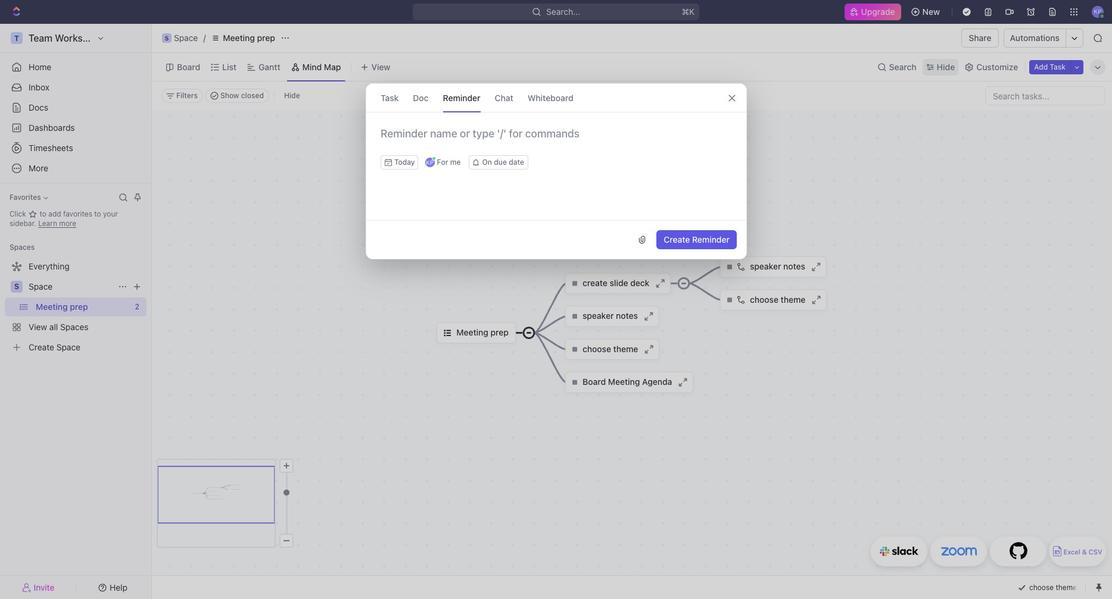 Task type: describe. For each thing, give the bounding box(es) containing it.
s space /
[[165, 33, 206, 43]]

favorites button
[[5, 191, 53, 205]]

space, , element inside sidebar navigation
[[11, 281, 23, 293]]

upgrade link
[[845, 4, 901, 20]]

map
[[324, 62, 341, 72]]

board link
[[175, 59, 200, 75]]

s for s
[[14, 282, 19, 291]]

search button
[[874, 59, 920, 75]]

Search tasks... text field
[[986, 87, 1105, 105]]

chat button
[[495, 84, 513, 112]]

share button
[[962, 29, 999, 48]]

spaces
[[10, 243, 35, 252]]

0 vertical spatial space, , element
[[162, 33, 172, 43]]

whiteboard button
[[527, 84, 573, 112]]

to add favorites to your sidebar.
[[10, 210, 118, 228]]

on due date button
[[469, 156, 528, 170]]

1 to from the left
[[40, 210, 46, 219]]

share
[[969, 33, 992, 43]]

new
[[923, 7, 940, 17]]

create
[[664, 235, 690, 245]]

task inside add task button
[[1050, 62, 1066, 71]]

excel & csv link
[[1050, 537, 1106, 567]]

add task button
[[1030, 60, 1071, 74]]

click
[[10, 210, 28, 219]]

add
[[48, 210, 61, 219]]

today button
[[380, 156, 418, 170]]

prep
[[257, 33, 275, 43]]

excel
[[1064, 549, 1081, 557]]

csv
[[1089, 549, 1103, 557]]

dashboards
[[29, 123, 75, 133]]

closed
[[241, 91, 264, 100]]

mind map link
[[300, 59, 341, 75]]

today
[[394, 158, 415, 167]]

0 horizontal spatial reminder
[[443, 93, 480, 103]]

timesheets link
[[5, 139, 147, 158]]

docs link
[[5, 98, 147, 117]]

meeting
[[223, 33, 255, 43]]

task button
[[380, 84, 398, 112]]

dialog containing task
[[366, 83, 747, 260]]

space inside sidebar navigation
[[29, 282, 53, 292]]

create reminder button
[[656, 231, 737, 250]]

hide button
[[279, 89, 305, 103]]

more
[[59, 219, 76, 228]]

home
[[29, 62, 51, 72]]

add
[[1034, 62, 1048, 71]]

hide button
[[923, 59, 959, 75]]

meeting prep
[[223, 33, 275, 43]]

add task
[[1034, 62, 1066, 71]]

Reminder na﻿me or type '/' for commands text field
[[366, 127, 746, 156]]

⌘k
[[682, 7, 695, 17]]



Task type: vqa. For each thing, say whether or not it's contained in the screenshot.
table
no



Task type: locate. For each thing, give the bounding box(es) containing it.
s left '/' at left
[[165, 35, 169, 42]]

search
[[889, 62, 917, 72]]

2 to from the left
[[94, 210, 101, 219]]

task inside dialog
[[380, 93, 398, 103]]

0 vertical spatial reminder
[[443, 93, 480, 103]]

space
[[174, 33, 198, 43], [29, 282, 53, 292]]

hide right closed
[[284, 91, 300, 100]]

space, , element left '/' at left
[[162, 33, 172, 43]]

task
[[1050, 62, 1066, 71], [380, 93, 398, 103]]

1 vertical spatial reminder
[[692, 235, 730, 245]]

inbox link
[[5, 78, 147, 97]]

s inside navigation
[[14, 282, 19, 291]]

new button
[[906, 2, 947, 21]]

automations button
[[1004, 29, 1066, 47]]

favorites
[[63, 210, 92, 219]]

timesheets
[[29, 143, 73, 153]]

customize button
[[961, 59, 1022, 75]]

/
[[203, 33, 206, 43]]

s
[[165, 35, 169, 42], [14, 282, 19, 291]]

0 horizontal spatial to
[[40, 210, 46, 219]]

reminder right doc
[[443, 93, 480, 103]]

invite
[[34, 583, 54, 593]]

dashboards link
[[5, 119, 147, 138]]

whiteboard
[[527, 93, 573, 103]]

inbox
[[29, 82, 49, 92]]

0 horizontal spatial hide
[[284, 91, 300, 100]]

search...
[[546, 7, 580, 17]]

show closed button
[[205, 89, 269, 103]]

home link
[[5, 58, 147, 77]]

s for s space /
[[165, 35, 169, 42]]

meeting prep link
[[208, 31, 278, 45]]

space left '/' at left
[[174, 33, 198, 43]]

kp
[[426, 159, 434, 166]]

learn
[[38, 219, 57, 228]]

due
[[494, 158, 507, 167]]

for me
[[437, 158, 461, 167]]

1 horizontal spatial s
[[165, 35, 169, 42]]

to
[[40, 210, 46, 219], [94, 210, 101, 219]]

space, , element
[[162, 33, 172, 43], [11, 281, 23, 293]]

invite user image
[[22, 583, 31, 594]]

me
[[450, 158, 461, 167]]

0 vertical spatial s
[[165, 35, 169, 42]]

s inside s space /
[[165, 35, 169, 42]]

task right add
[[1050, 62, 1066, 71]]

hide right search
[[937, 62, 955, 72]]

to up learn
[[40, 210, 46, 219]]

gantt
[[259, 62, 280, 72]]

create reminder
[[664, 235, 730, 245]]

docs
[[29, 102, 48, 113]]

your
[[103, 210, 118, 219]]

sidebar.
[[10, 219, 36, 228]]

1 horizontal spatial task
[[1050, 62, 1066, 71]]

space link
[[29, 278, 113, 297]]

space, , element down spaces
[[11, 281, 23, 293]]

mind
[[302, 62, 322, 72]]

1 horizontal spatial reminder
[[692, 235, 730, 245]]

reminder inside button
[[692, 235, 730, 245]]

doc button
[[413, 84, 428, 112]]

date
[[509, 158, 524, 167]]

gantt link
[[256, 59, 280, 75]]

1 vertical spatial s
[[14, 282, 19, 291]]

learn more link
[[38, 219, 76, 228]]

0 vertical spatial space
[[174, 33, 198, 43]]

0 horizontal spatial s
[[14, 282, 19, 291]]

excel & csv
[[1064, 549, 1103, 557]]

list
[[222, 62, 237, 72]]

1 horizontal spatial space
[[174, 33, 198, 43]]

s down spaces
[[14, 282, 19, 291]]

0 vertical spatial task
[[1050, 62, 1066, 71]]

invite button
[[5, 580, 72, 597]]

space down spaces
[[29, 282, 53, 292]]

to left your
[[94, 210, 101, 219]]

mind map
[[302, 62, 341, 72]]

1 horizontal spatial to
[[94, 210, 101, 219]]

learn more
[[38, 219, 76, 228]]

0 horizontal spatial space, , element
[[11, 281, 23, 293]]

chat
[[495, 93, 513, 103]]

hide inside button
[[284, 91, 300, 100]]

1 vertical spatial space
[[29, 282, 53, 292]]

on due date
[[482, 158, 524, 167]]

favorites
[[10, 193, 41, 202]]

1 horizontal spatial space, , element
[[162, 33, 172, 43]]

show closed
[[220, 91, 264, 100]]

1 vertical spatial space, , element
[[11, 281, 23, 293]]

1 horizontal spatial hide
[[937, 62, 955, 72]]

list link
[[220, 59, 237, 75]]

reminder
[[443, 93, 480, 103], [692, 235, 730, 245]]

0 vertical spatial hide
[[937, 62, 955, 72]]

board
[[177, 62, 200, 72]]

task left doc
[[380, 93, 398, 103]]

automations
[[1010, 33, 1060, 43]]

hide inside dropdown button
[[937, 62, 955, 72]]

show
[[220, 91, 239, 100]]

hide
[[937, 62, 955, 72], [284, 91, 300, 100]]

0 horizontal spatial task
[[380, 93, 398, 103]]

1 vertical spatial task
[[380, 93, 398, 103]]

reminder right "create"
[[692, 235, 730, 245]]

upgrade
[[861, 7, 895, 17]]

customize
[[977, 62, 1018, 72]]

0 horizontal spatial space
[[29, 282, 53, 292]]

doc
[[413, 93, 428, 103]]

on
[[482, 158, 492, 167]]

reminder button
[[443, 84, 480, 112]]

1 vertical spatial hide
[[284, 91, 300, 100]]

sidebar navigation
[[0, 24, 152, 600]]

&
[[1082, 549, 1087, 557]]

dialog
[[366, 83, 747, 260]]

for
[[437, 158, 448, 167]]



